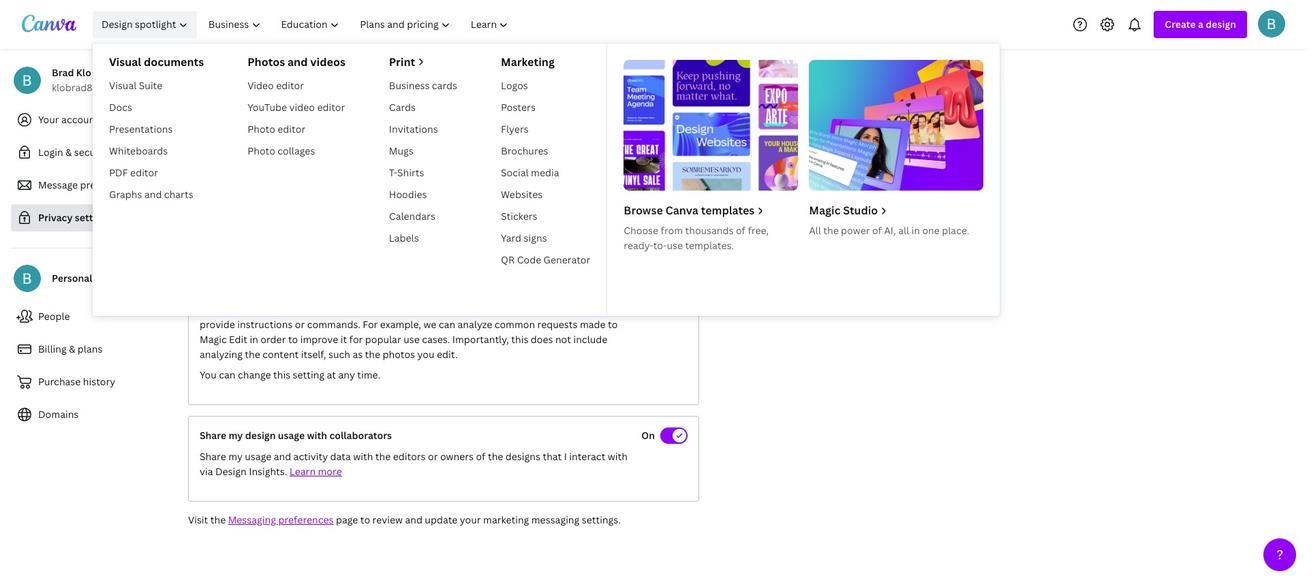 Task type: describe. For each thing, give the bounding box(es) containing it.
policies
[[420, 283, 456, 296]]

login & security
[[38, 146, 111, 159]]

mugs link
[[384, 140, 463, 162]]

to right order
[[288, 333, 298, 346]]

analyzing
[[200, 348, 243, 361]]

0 horizontal spatial are
[[293, 171, 308, 184]]

hoodies
[[389, 188, 427, 201]]

trusted inside your general usage and activity on canva can contribute to the ongoing development of better ai features. unless you turn this off, canva and our trusted third-party partners may use general information with strict controls and policies in place.
[[465, 268, 499, 281]]

pdf editor
[[109, 166, 158, 179]]

graphs and charts link
[[104, 184, 209, 206]]

visual suite link
[[104, 75, 209, 97]]

used inside unless you turn this on, canva and our trusted third-party partners will not train ai using your content, which includes the text in your designs and your uploads (such as photos, videos, audio, and files). even the prompts you use for products like magic write are considered part of your content and are not used to train ai.
[[328, 171, 351, 184]]

on for share my design usage with collaborators
[[642, 429, 655, 442]]

canva up off,
[[359, 253, 387, 266]]

in inside design spotlight menu
[[912, 224, 920, 237]]

visual for visual suite
[[109, 79, 137, 92]]

to right made
[[608, 318, 618, 331]]

features
[[475, 232, 513, 245]]

browse
[[624, 203, 663, 218]]

activity for helps
[[309, 232, 344, 245]]

at
[[327, 369, 336, 382]]

pdf editor link
[[104, 162, 209, 184]]

presentations link
[[104, 119, 209, 140]]

your left mugs
[[360, 141, 382, 154]]

better inside your general usage and activity on canva can contribute to the ongoing development of better ai features. unless you turn this off, canva and our trusted third-party partners may use general information with strict controls and policies in place.
[[200, 268, 229, 281]]

commands.
[[307, 318, 361, 331]]

of inside share my usage and activity data with the editors or owners of the designs that i interact with via design insights.
[[476, 451, 486, 464]]

for
[[363, 318, 378, 331]]

and inside share my usage and activity data with the editors or owners of the designs that i interact with via design insights.
[[274, 451, 291, 464]]

this inside your general usage and activity on canva can contribute to the ongoing development of better ai features. unless you turn this off, canva and our trusted third-party partners may use general information with strict controls and policies in place.
[[360, 268, 377, 281]]

2 vertical spatial general
[[218, 283, 252, 296]]

social media
[[501, 166, 559, 179]]

activity for data
[[294, 451, 328, 464]]

you right signs
[[548, 232, 565, 245]]

yard
[[501, 232, 522, 245]]

prompts inside unless you turn this on, canva and our trusted third-party partners will not train ai using your content, which includes the text in your designs and your uploads (such as photos, videos, audio, and files). even the prompts you use for products like magic write are considered part of your content and are not used to train ai.
[[319, 156, 359, 169]]

hoodies link
[[384, 184, 463, 206]]

ai up invitations
[[396, 105, 406, 118]]

trusted inside unless you turn this on, canva and our trusted third-party partners will not train ai using your content, which includes the text in your designs and your uploads (such as photos, videos, audio, and files). even the prompts you use for products like magic write are considered part of your content and are not used to train ai.
[[379, 126, 413, 139]]

include
[[574, 333, 608, 346]]

time.
[[357, 369, 380, 382]]

collaborators
[[330, 429, 392, 442]]

not right is
[[317, 105, 333, 118]]

websites
[[501, 188, 543, 201]]

you up which
[[233, 126, 250, 139]]

turn inside your general usage and activity on canva can contribute to the ongoing development of better ai features. unless you turn this off, canva and our trusted third-party partners may use general information with strict controls and policies in place.
[[338, 268, 358, 281]]

in inside general information includes color and font preferences, search queries, and prompts that provide instructions or commands. for example, we can analyze common requests made to magic edit in order to improve it for popular use cases. importantly, this does not include analyzing the content itself, such as the photos you edit.
[[250, 333, 258, 346]]

photo editor
[[248, 123, 306, 136]]

1 horizontal spatial better
[[431, 232, 460, 245]]

the inside design spotlight menu
[[824, 224, 839, 237]]

to-
[[654, 239, 667, 252]]

ai.
[[389, 171, 401, 184]]

purchase history link
[[11, 369, 177, 396]]

(such
[[503, 141, 528, 154]]

invitations link
[[384, 119, 463, 140]]

general for your general usage and activity helps canva build better ai features unless you turn this off
[[223, 232, 258, 245]]

security
[[74, 146, 111, 159]]

t-
[[389, 166, 397, 179]]

photos,
[[543, 141, 578, 154]]

create
[[1165, 18, 1196, 31]]

calendars link
[[384, 206, 463, 228]]

share for share my usage and activity data with the editors or owners of the designs that i interact with via design insights.
[[200, 451, 226, 464]]

canva left build
[[374, 232, 403, 245]]

canva inside unless you turn this on, canva and our trusted third-party partners will not train ai using your content, which includes the text in your designs and your uploads (such as photos, videos, audio, and files). even the prompts you use for products like magic write are considered part of your content and are not used to train ai.
[[310, 126, 339, 139]]

example,
[[380, 318, 421, 331]]

this left off
[[589, 232, 607, 245]]

documents
[[144, 55, 204, 70]]

visual for visual documents
[[109, 55, 141, 70]]

with inside your general usage and activity on canva can contribute to the ongoing development of better ai features. unless you turn this off, canva and our trusted third-party partners may use general information with strict controls and policies in place.
[[311, 283, 331, 296]]

personal
[[52, 272, 92, 285]]

canva right off,
[[396, 268, 425, 281]]

ai left features
[[463, 232, 472, 245]]

message
[[38, 179, 78, 192]]

in inside your general usage and activity on canva can contribute to the ongoing development of better ai features. unless you turn this off, canva and our trusted third-party partners may use general information with strict controls and policies in place.
[[458, 283, 467, 296]]

color
[[336, 303, 360, 316]]

on inside your general usage and activity on canva can contribute to the ongoing development of better ai features. unless you turn this off, canva and our trusted third-party partners may use general information with strict controls and policies in place.
[[345, 253, 357, 266]]

marketing
[[501, 55, 555, 70]]

invitations
[[389, 123, 438, 136]]

your for your general usage and activity helps canva build better ai features unless you turn this off
[[200, 232, 221, 245]]

brad klo image
[[1258, 10, 1286, 37]]

templates
[[701, 203, 755, 218]]

or inside share my usage and activity data with the editors or owners of the designs that i interact with via design insights.
[[428, 451, 438, 464]]

purchase history
[[38, 376, 115, 389]]

your for your account
[[38, 113, 59, 126]]

whiteboards
[[109, 145, 168, 157]]

design inside share my usage and activity data with the editors or owners of the designs that i interact with via design insights.
[[215, 466, 247, 479]]

it
[[341, 333, 347, 346]]

magic studio
[[809, 203, 878, 218]]

turn inside unless you turn this on, canva and our trusted third-party partners will not train ai using your content, which includes the text in your designs and your uploads (such as photos, videos, audio, and files). even the prompts you use for products like magic write are considered part of your content and are not used to train ai.
[[252, 126, 272, 139]]

our inside unless you turn this on, canva and our trusted third-party partners will not train ai using your content, which includes the text in your designs and your uploads (such as photos, videos, audio, and files). even the prompts you use for products like magic write are considered part of your content and are not used to train ai.
[[361, 126, 377, 139]]

party inside unless you turn this on, canva and our trusted third-party partners will not train ai using your content, which includes the text in your designs and your uploads (such as photos, videos, audio, and files). even the prompts you use for products like magic write are considered part of your content and are not used to train ai.
[[441, 126, 466, 139]]

my for design
[[229, 429, 243, 442]]

setting
[[293, 369, 325, 382]]

that inside share my usage and activity data with the editors or owners of the designs that i interact with via design insights.
[[543, 451, 562, 464]]

can inside your general usage and activity on canva can contribute to the ongoing development of better ai features. unless you turn this off, canva and our trusted third-party partners may use general information with strict controls and policies in place.
[[390, 253, 406, 266]]

business cards link
[[384, 75, 463, 97]]

brochures link
[[496, 140, 596, 162]]

0 vertical spatial content
[[223, 105, 260, 118]]

all the power of ai, all in one place.
[[809, 224, 970, 237]]

itself,
[[301, 348, 326, 361]]

on for your general usage and activity helps canva build better ai features unless you turn this off
[[642, 232, 655, 245]]

websites link
[[496, 184, 596, 206]]

this inside general information includes color and font preferences, search queries, and prompts that provide instructions or commands. for example, we can analyze common requests made to magic edit in order to improve it for popular use cases. importantly, this does not include analyzing the content itself, such as the photos you edit.
[[511, 333, 529, 346]]

usage for on
[[259, 253, 286, 266]]

use inside choose from thousands of free, ready-to-use templates.
[[667, 239, 683, 252]]

share my design usage with collaborators
[[200, 429, 392, 442]]

products
[[415, 156, 456, 169]]

suite
[[139, 79, 162, 92]]

with up learn more link on the bottom left of the page
[[307, 429, 327, 442]]

analyze
[[458, 318, 492, 331]]

posters
[[501, 101, 536, 114]]

the right even
[[302, 156, 317, 169]]

preferences,
[[403, 303, 461, 316]]

canva up photo editor link
[[276, 105, 305, 118]]

place. inside design spotlight menu
[[942, 224, 970, 237]]

content inside unless you turn this on, canva and our trusted third-party partners will not train ai using your content, which includes the text in your designs and your uploads (such as photos, videos, audio, and files). even the prompts you use for products like magic write are considered part of your content and are not used to train ai.
[[235, 171, 271, 184]]

labels link
[[384, 228, 463, 250]]

your account
[[38, 113, 99, 126]]

& for login
[[66, 146, 72, 159]]

not inside general information includes color and font preferences, search queries, and prompts that provide instructions or commands. for example, we can analyze common requests made to magic edit in order to improve it for popular use cases. importantly, this does not include analyzing the content itself, such as the photos you edit.
[[556, 333, 571, 346]]

magic inside unless you turn this on, canva and our trusted third-party partners will not train ai using your content, which includes the text in your designs and your uploads (such as photos, videos, audio, and files). even the prompts you use for products like magic write are considered part of your content and are not used to train ai.
[[477, 156, 504, 169]]

ai inside unless you turn this on, canva and our trusted third-party partners will not train ai using your content, which includes the text in your designs and your uploads (such as photos, videos, audio, and files). even the prompts you use for products like magic write are considered part of your content and are not used to train ai.
[[570, 126, 579, 139]]

for inside unless you turn this on, canva and our trusted third-party partners will not train ai using your content, which includes the text in your designs and your uploads (such as photos, videos, audio, and files). even the prompts you use for products like magic write are considered part of your content and are not used to train ai.
[[399, 156, 412, 169]]

general
[[200, 303, 236, 316]]

logos link
[[496, 75, 596, 97]]

not down "photo collages" link
[[310, 171, 326, 184]]

your down audio,
[[212, 171, 233, 184]]

0 vertical spatial preferences
[[80, 179, 135, 192]]

privacy settings link
[[11, 205, 177, 232]]

video editor
[[248, 79, 304, 92]]

cards
[[432, 79, 457, 92]]

business
[[389, 79, 430, 92]]

may
[[596, 268, 616, 281]]

your right the using
[[608, 126, 629, 139]]

our inside your general usage and activity on canva can contribute to the ongoing development of better ai features. unless you turn this off, canva and our trusted third-party partners may use general information with strict controls and policies in place.
[[447, 268, 463, 281]]

you can change this setting at any time.
[[200, 369, 380, 382]]

login
[[38, 146, 63, 159]]

design spotlight menu
[[93, 44, 1000, 316]]

development
[[529, 253, 590, 266]]

1 vertical spatial train
[[546, 126, 568, 139]]

turn up uploads
[[460, 105, 480, 118]]

graphs
[[109, 188, 142, 201]]

visit the messaging preferences page to review and update your marketing messaging settings.
[[188, 514, 621, 527]]

a
[[1199, 18, 1204, 31]]

photos
[[383, 348, 415, 361]]

of inside your general usage and activity on canva can contribute to the ongoing development of better ai features. unless you turn this off, canva and our trusted third-party partners may use general information with strict controls and policies in place.
[[592, 253, 602, 266]]

build
[[405, 232, 429, 245]]

the left editors
[[376, 451, 391, 464]]

learn more link
[[290, 466, 342, 479]]

you down cards
[[440, 105, 458, 118]]

that inside general information includes color and font preferences, search queries, and prompts that provide instructions or commands. for example, we can analyze common requests made to magic edit in order to improve it for popular use cases. importantly, this does not include analyzing the content itself, such as the photos you edit.
[[597, 303, 616, 316]]

which
[[241, 141, 268, 154]]

t-shirts link
[[384, 162, 463, 184]]

choose
[[624, 224, 659, 237]]

people
[[38, 310, 70, 323]]

editor for photo editor
[[278, 123, 306, 136]]

partners inside your general usage and activity on canva can contribute to the ongoing development of better ai features. unless you turn this off, canva and our trusted third-party partners may use general information with strict controls and policies in place.
[[554, 268, 594, 281]]

turn up generator on the top left
[[567, 232, 587, 245]]

to left cards
[[360, 105, 370, 118]]

not right will
[[528, 126, 544, 139]]

videos,
[[580, 141, 613, 154]]

marketing
[[483, 514, 529, 527]]

magic inside general information includes color and font preferences, search queries, and prompts that provide instructions or commands. for example, we can analyze common requests made to magic edit in order to improve it for popular use cases. importantly, this does not include analyzing the content itself, such as the photos you edit.
[[200, 333, 227, 346]]

you inside your general usage and activity on canva can contribute to the ongoing development of better ai features. unless you turn this off, canva and our trusted third-party partners may use general information with strict controls and policies in place.
[[318, 268, 336, 281]]

off
[[641, 105, 655, 118]]

with right interact
[[608, 451, 628, 464]]

designs inside unless you turn this on, canva and our trusted third-party partners will not train ai using your content, which includes the text in your designs and your uploads (such as photos, videos, audio, and files). even the prompts you use for products like magic write are considered part of your content and are not used to train ai.
[[384, 141, 419, 154]]

information inside general information includes color and font preferences, search queries, and prompts that provide instructions or commands. for example, we can analyze common requests made to magic edit in order to improve it for popular use cases. importantly, this does not include analyzing the content itself, such as the photos you edit.
[[238, 303, 292, 316]]

the left the text
[[312, 141, 327, 154]]

the right visit
[[210, 514, 226, 527]]



Task type: locate. For each thing, give the bounding box(es) containing it.
trusted up mugs
[[379, 126, 413, 139]]

off,
[[379, 268, 394, 281]]

photo for photo collages
[[248, 145, 275, 157]]

messaging preferences link
[[228, 514, 334, 527]]

popular
[[365, 333, 401, 346]]

design for my
[[245, 429, 276, 442]]

you up strict
[[318, 268, 336, 281]]

video
[[248, 79, 274, 92]]

2 share from the top
[[200, 451, 226, 464]]

1 horizontal spatial designs
[[506, 451, 541, 464]]

0 horizontal spatial party
[[441, 126, 466, 139]]

my down "change"
[[229, 429, 243, 442]]

2 photo from the top
[[248, 145, 275, 157]]

uploads
[[464, 141, 501, 154]]

1 vertical spatial or
[[428, 451, 438, 464]]

1 horizontal spatial or
[[428, 451, 438, 464]]

1 vertical spatial our
[[447, 268, 463, 281]]

of
[[200, 171, 209, 184], [736, 224, 746, 237], [873, 224, 882, 237], [592, 253, 602, 266], [476, 451, 486, 464]]

0 vertical spatial &
[[66, 146, 72, 159]]

2 horizontal spatial magic
[[809, 203, 841, 218]]

0 vertical spatial activity
[[309, 232, 344, 245]]

1 horizontal spatial design
[[1206, 18, 1237, 31]]

1 vertical spatial design
[[215, 466, 247, 479]]

party up uploads
[[441, 126, 466, 139]]

helps
[[346, 232, 372, 245]]

ai,
[[884, 224, 896, 237]]

audio,
[[200, 156, 228, 169]]

your inside your general usage and activity on canva can contribute to the ongoing development of better ai features. unless you turn this off, canva and our trusted third-party partners may use general information with strict controls and policies in place.
[[200, 253, 221, 266]]

use inside unless you turn this on, canva and our trusted third-party partners will not train ai using your content, which includes the text in your designs and your uploads (such as photos, videos, audio, and files). even the prompts you use for products like magic write are considered part of your content and are not used to train ai.
[[380, 156, 396, 169]]

in right all
[[912, 224, 920, 237]]

information up instructions
[[238, 303, 292, 316]]

youtube
[[248, 101, 287, 114]]

to inside your general usage and activity on canva can contribute to the ongoing development of better ai features. unless you turn this off, canva and our trusted third-party partners may use general information with strict controls and policies in place.
[[460, 253, 470, 266]]

designs inside share my usage and activity data with the editors or owners of the designs that i interact with via design insights.
[[506, 451, 541, 464]]

our down "your content on canva is not used to train ai unless you turn this on"
[[361, 126, 377, 139]]

0 horizontal spatial design
[[102, 18, 133, 31]]

will
[[510, 126, 526, 139]]

use inside general information includes color and font preferences, search queries, and prompts that provide instructions or commands. for example, we can analyze common requests made to magic edit in order to improve it for popular use cases. importantly, this does not include analyzing the content itself, such as the photos you edit.
[[404, 333, 420, 346]]

0 vertical spatial trusted
[[379, 126, 413, 139]]

share
[[200, 429, 226, 442], [200, 451, 226, 464]]

our up the policies
[[447, 268, 463, 281]]

share for share my design usage with collaborators
[[200, 429, 226, 442]]

1 horizontal spatial design
[[215, 466, 247, 479]]

1 photo from the top
[[248, 123, 275, 136]]

0 horizontal spatial prompts
[[319, 156, 359, 169]]

photo down "photo editor"
[[248, 145, 275, 157]]

canva inside design spotlight menu
[[666, 203, 699, 218]]

your for your general usage and activity on canva can contribute to the ongoing development of better ai features. unless you turn this off, canva and our trusted third-party partners may use general information with strict controls and policies in place.
[[200, 253, 221, 266]]

2 vertical spatial content
[[263, 348, 299, 361]]

usage for helps
[[260, 232, 287, 245]]

1 vertical spatial prompts
[[555, 303, 594, 316]]

0 vertical spatial used
[[335, 105, 358, 118]]

0 vertical spatial place.
[[942, 224, 970, 237]]

charts
[[164, 188, 193, 201]]

1 horizontal spatial for
[[399, 156, 412, 169]]

usage inside your general usage and activity on canva can contribute to the ongoing development of better ai features. unless you turn this off, canva and our trusted third-party partners may use general information with strict controls and policies in place.
[[259, 253, 286, 266]]

1 horizontal spatial trusted
[[465, 268, 499, 281]]

in right edit
[[250, 333, 258, 346]]

0 vertical spatial prompts
[[319, 156, 359, 169]]

unless inside unless you turn this on, canva and our trusted third-party partners will not train ai using your content, which includes the text in your designs and your uploads (such as photos, videos, audio, and files). even the prompts you use for products like magic write are considered part of your content and are not used to train ai.
[[200, 126, 230, 139]]

0 vertical spatial share
[[200, 429, 226, 442]]

with down collaborators
[[353, 451, 373, 464]]

content down order
[[263, 348, 299, 361]]

activity up strict
[[308, 253, 342, 266]]

as right (such
[[531, 141, 541, 154]]

0 vertical spatial that
[[597, 303, 616, 316]]

1 vertical spatial place.
[[469, 283, 496, 296]]

1 horizontal spatial our
[[447, 268, 463, 281]]

0 horizontal spatial for
[[349, 333, 363, 346]]

1 vertical spatial partners
[[554, 268, 594, 281]]

can right you
[[219, 369, 236, 382]]

templates.
[[685, 239, 734, 252]]

photos
[[248, 55, 285, 70]]

1 horizontal spatial party
[[527, 268, 552, 281]]

youtube video editor
[[248, 101, 345, 114]]

or
[[295, 318, 305, 331], [428, 451, 438, 464]]

on up flyers
[[502, 105, 514, 118]]

0 vertical spatial designs
[[384, 141, 419, 154]]

use up ai.
[[380, 156, 396, 169]]

editor for video editor
[[276, 79, 304, 92]]

0 vertical spatial magic
[[477, 156, 504, 169]]

unless up code
[[515, 232, 545, 245]]

photo up which
[[248, 123, 275, 136]]

0 vertical spatial my
[[229, 429, 243, 442]]

privacy
[[38, 211, 73, 224]]

the right owners
[[488, 451, 503, 464]]

2 horizontal spatial on
[[502, 105, 514, 118]]

2 on from the top
[[642, 429, 655, 442]]

account
[[61, 113, 99, 126]]

of right owners
[[476, 451, 486, 464]]

my inside share my usage and activity data with the editors or owners of the designs that i interact with via design insights.
[[228, 451, 243, 464]]

billing & plans link
[[11, 336, 177, 363]]

editors
[[393, 451, 426, 464]]

magic up all
[[809, 203, 841, 218]]

&
[[66, 146, 72, 159], [69, 343, 75, 356]]

includes inside unless you turn this on, canva and our trusted third-party partners will not train ai using your content, which includes the text in your designs and your uploads (such as photos, videos, audio, and files). even the prompts you use for products like magic write are considered part of your content and are not used to train ai.
[[271, 141, 309, 154]]

includes up commands.
[[295, 303, 333, 316]]

to right contribute
[[460, 253, 470, 266]]

of up may
[[592, 253, 602, 266]]

editor for pdf editor
[[130, 166, 158, 179]]

designs left i at left bottom
[[506, 451, 541, 464]]

partners inside unless you turn this on, canva and our trusted third-party partners will not train ai using your content, which includes the text in your designs and your uploads (such as photos, videos, audio, and files). even the prompts you use for products like magic write are considered part of your content and are not used to train ai.
[[468, 126, 508, 139]]

general for your general usage and activity on canva can contribute to the ongoing development of better ai features. unless you turn this off, canva and our trusted third-party partners may use general information with strict controls and policies in place.
[[223, 253, 257, 266]]

prompts inside general information includes color and font preferences, search queries, and prompts that provide instructions or commands. for example, we can analyze common requests made to magic edit in order to improve it for popular use cases. importantly, this does not include analyzing the content itself, such as the photos you edit.
[[555, 303, 594, 316]]

includes
[[271, 141, 309, 154], [295, 303, 333, 316]]

spotlight
[[135, 18, 176, 31]]

1 vertical spatial magic
[[809, 203, 841, 218]]

history
[[83, 376, 115, 389]]

the
[[312, 141, 327, 154], [302, 156, 317, 169], [824, 224, 839, 237], [472, 253, 487, 266], [245, 348, 260, 361], [365, 348, 380, 361], [376, 451, 391, 464], [488, 451, 503, 464], [210, 514, 226, 527]]

information inside your general usage and activity on canva can contribute to the ongoing development of better ai features. unless you turn this off, canva and our trusted third-party partners may use general information with strict controls and policies in place.
[[255, 283, 309, 296]]

0 horizontal spatial place.
[[469, 283, 496, 296]]

you inside general information includes color and font preferences, search queries, and prompts that provide instructions or commands. for example, we can analyze common requests made to magic edit in order to improve it for popular use cases. importantly, this does not include analyzing the content itself, such as the photos you edit.
[[418, 348, 435, 361]]

this left setting
[[273, 369, 290, 382]]

you left the t-
[[361, 156, 378, 169]]

can right we at the bottom left of page
[[439, 318, 455, 331]]

third- inside unless you turn this on, canva and our trusted third-party partners will not train ai using your content, which includes the text in your designs and your uploads (such as photos, videos, audio, and files). even the prompts you use for products like magic write are considered part of your content and are not used to train ai.
[[415, 126, 441, 139]]

third- inside your general usage and activity on canva can contribute to the ongoing development of better ai features. unless you turn this off, canva and our trusted third-party partners may use general information with strict controls and policies in place.
[[501, 268, 527, 281]]

any
[[338, 369, 355, 382]]

2 visual from the top
[[109, 79, 137, 92]]

0 vertical spatial our
[[361, 126, 377, 139]]

designs down invitations
[[384, 141, 419, 154]]

2 vertical spatial train
[[365, 171, 387, 184]]

design inside dropdown button
[[102, 18, 133, 31]]

information
[[255, 283, 309, 296], [238, 303, 292, 316]]

that left i at left bottom
[[543, 451, 562, 464]]

as right such
[[353, 348, 363, 361]]

as inside general information includes color and font preferences, search queries, and prompts that provide instructions or commands. for example, we can analyze common requests made to magic edit in order to improve it for popular use cases. importantly, this does not include analyzing the content itself, such as the photos you edit.
[[353, 348, 363, 361]]

like
[[459, 156, 474, 169]]

canva up the text
[[310, 126, 339, 139]]

trusted
[[379, 126, 413, 139], [465, 268, 499, 281]]

better up general
[[200, 268, 229, 281]]

1 horizontal spatial as
[[531, 141, 541, 154]]

content down files).
[[235, 171, 271, 184]]

1 horizontal spatial unless
[[515, 232, 545, 245]]

yard signs link
[[496, 228, 596, 250]]

calendars
[[389, 210, 436, 223]]

1 vertical spatial share
[[200, 451, 226, 464]]

of down audio,
[[200, 171, 209, 184]]

0 horizontal spatial partners
[[468, 126, 508, 139]]

1 horizontal spatial preferences
[[278, 514, 334, 527]]

on down helps
[[345, 253, 357, 266]]

of inside choose from thousands of free, ready-to-use templates.
[[736, 224, 746, 237]]

turn up strict
[[338, 268, 358, 281]]

0 vertical spatial third-
[[415, 126, 441, 139]]

in inside unless you turn this on, canva and our trusted third-party partners will not train ai using your content, which includes the text in your designs and your uploads (such as photos, videos, audio, and files). even the prompts you use for products like magic write are considered part of your content and are not used to train ai.
[[350, 141, 358, 154]]

search
[[463, 303, 494, 316]]

0 vertical spatial on
[[642, 232, 655, 245]]

can inside general information includes color and font preferences, search queries, and prompts that provide instructions or commands. for example, we can analyze common requests made to magic edit in order to improve it for popular use cases. importantly, this does not include analyzing the content itself, such as the photos you edit.
[[439, 318, 455, 331]]

content down video
[[223, 105, 260, 118]]

labels
[[389, 232, 419, 245]]

1 vertical spatial can
[[439, 318, 455, 331]]

activity for on
[[308, 253, 342, 266]]

this left off,
[[360, 268, 377, 281]]

klobrad84@gmail.com
[[52, 81, 155, 94]]

ai inside your general usage and activity on canva can contribute to the ongoing development of better ai features. unless you turn this off, canva and our trusted third-party partners may use general information with strict controls and policies in place.
[[231, 268, 240, 281]]

visual up visual suite
[[109, 55, 141, 70]]

whiteboards link
[[104, 140, 209, 162]]

the down popular at the left bottom of the page
[[365, 348, 380, 361]]

docs
[[109, 101, 132, 114]]

your for your content on canva is not used to train ai unless you turn this on
[[200, 105, 221, 118]]

content inside general information includes color and font preferences, search queries, and prompts that provide instructions or commands. for example, we can analyze common requests made to magic edit in order to improve it for popular use cases. importantly, this does not include analyzing the content itself, such as the photos you edit.
[[263, 348, 299, 361]]

videos
[[310, 55, 346, 70]]

1 on from the top
[[642, 232, 655, 245]]

content
[[223, 105, 260, 118], [235, 171, 271, 184], [263, 348, 299, 361]]

2 my from the top
[[228, 451, 243, 464]]

place. right one
[[942, 224, 970, 237]]

review
[[373, 514, 403, 527]]

to inside unless you turn this on, canva and our trusted third-party partners will not train ai using your content, which includes the text in your designs and your uploads (such as photos, videos, audio, and files). even the prompts you use for products like magic write are considered part of your content and are not used to train ai.
[[353, 171, 363, 184]]

0 horizontal spatial can
[[219, 369, 236, 382]]

this
[[482, 105, 500, 118], [274, 126, 291, 139], [589, 232, 607, 245], [360, 268, 377, 281], [511, 333, 529, 346], [273, 369, 290, 382]]

1 visual from the top
[[109, 55, 141, 70]]

1 vertical spatial are
[[293, 171, 308, 184]]

party inside your general usage and activity on canva can contribute to the ongoing development of better ai features. unless you turn this off, canva and our trusted third-party partners may use general information with strict controls and policies in place.
[[527, 268, 552, 281]]

social
[[501, 166, 529, 179]]

made
[[580, 318, 606, 331]]

editor up youtube video editor
[[276, 79, 304, 92]]

1 vertical spatial includes
[[295, 303, 333, 316]]

1 vertical spatial for
[[349, 333, 363, 346]]

off
[[609, 232, 622, 245]]

0 horizontal spatial our
[[361, 126, 377, 139]]

ai
[[396, 105, 406, 118], [570, 126, 579, 139], [463, 232, 472, 245], [231, 268, 240, 281]]

1 vertical spatial visual
[[109, 79, 137, 92]]

0 vertical spatial for
[[399, 156, 412, 169]]

of left ai,
[[873, 224, 882, 237]]

create a design
[[1165, 18, 1237, 31]]

the down features
[[472, 253, 487, 266]]

0 vertical spatial general
[[223, 232, 258, 245]]

0 vertical spatial unless
[[408, 105, 438, 118]]

1 vertical spatial on
[[642, 429, 655, 442]]

canva up from on the top of the page
[[666, 203, 699, 218]]

0 horizontal spatial unless
[[200, 126, 230, 139]]

& for billing
[[69, 343, 75, 356]]

design inside create a design dropdown button
[[1206, 18, 1237, 31]]

to
[[360, 105, 370, 118], [353, 171, 363, 184], [460, 253, 470, 266], [608, 318, 618, 331], [288, 333, 298, 346], [361, 514, 370, 527]]

0 horizontal spatial trusted
[[379, 126, 413, 139]]

your general usage and activity helps canva build better ai features unless you turn this off
[[200, 232, 622, 245]]

1 horizontal spatial place.
[[942, 224, 970, 237]]

0 horizontal spatial design
[[245, 429, 276, 442]]

we
[[424, 318, 437, 331]]

unless inside your general usage and activity on canva can contribute to the ongoing development of better ai features. unless you turn this off, canva and our trusted third-party partners may use general information with strict controls and policies in place.
[[285, 268, 316, 281]]

usage for data
[[245, 451, 272, 464]]

use up general
[[200, 283, 216, 296]]

magic inside design spotlight menu
[[809, 203, 841, 218]]

1 vertical spatial as
[[353, 348, 363, 361]]

settings
[[75, 211, 112, 224]]

design up insights. at left
[[245, 429, 276, 442]]

on
[[262, 105, 274, 118], [502, 105, 514, 118], [345, 253, 357, 266]]

to right page
[[361, 514, 370, 527]]

klo
[[76, 66, 91, 79]]

update
[[425, 514, 458, 527]]

1 vertical spatial trusted
[[465, 268, 499, 281]]

visit
[[188, 514, 208, 527]]

cards
[[389, 101, 416, 114]]

0 horizontal spatial or
[[295, 318, 305, 331]]

0 vertical spatial partners
[[468, 126, 508, 139]]

presentations
[[109, 123, 173, 136]]

or inside general information includes color and font preferences, search queries, and prompts that provide instructions or commands. for example, we can analyze common requests made to magic edit in order to improve it for popular use cases. importantly, this does not include analyzing the content itself, such as the photos you edit.
[[295, 318, 305, 331]]

social media link
[[496, 162, 596, 184]]

includes inside general information includes color and font preferences, search queries, and prompts that provide instructions or commands. for example, we can analyze common requests made to magic edit in order to improve it for popular use cases. importantly, this does not include analyzing the content itself, such as the photos you edit.
[[295, 303, 333, 316]]

editor right is
[[317, 101, 345, 114]]

1 vertical spatial used
[[328, 171, 351, 184]]

design for a
[[1206, 18, 1237, 31]]

0 horizontal spatial third-
[[415, 126, 441, 139]]

train up invitations
[[372, 105, 394, 118]]

your account link
[[11, 106, 177, 134]]

place. inside your general usage and activity on canva can contribute to the ongoing development of better ai features. unless you turn this off, canva and our trusted third-party partners may use general information with strict controls and policies in place.
[[469, 283, 496, 296]]

train
[[372, 105, 394, 118], [546, 126, 568, 139], [365, 171, 387, 184]]

place. up search
[[469, 283, 496, 296]]

0 vertical spatial as
[[531, 141, 541, 154]]

activity up learn more
[[294, 451, 328, 464]]

all
[[809, 224, 821, 237]]

0 vertical spatial can
[[390, 253, 406, 266]]

0 vertical spatial design
[[1206, 18, 1237, 31]]

partners down generator on the top left
[[554, 268, 594, 281]]

0 vertical spatial party
[[441, 126, 466, 139]]

magic down provide
[[200, 333, 227, 346]]

used down the text
[[328, 171, 351, 184]]

better up contribute
[[431, 232, 460, 245]]

your general usage and activity on canva can contribute to the ongoing development of better ai features. unless you turn this off, canva and our trusted third-party partners may use general information with strict controls and policies in place.
[[200, 253, 616, 296]]

more
[[318, 466, 342, 479]]

1 vertical spatial better
[[200, 268, 229, 281]]

of inside unless you turn this on, canva and our trusted third-party partners will not train ai using your content, which includes the text in your designs and your uploads (such as photos, videos, audio, and files). even the prompts you use for products like magic write are considered part of your content and are not used to train ai.
[[200, 171, 209, 184]]

0 vertical spatial are
[[533, 156, 548, 169]]

1 vertical spatial &
[[69, 343, 75, 356]]

magic down uploads
[[477, 156, 504, 169]]

1 vertical spatial design
[[245, 429, 276, 442]]

1 vertical spatial that
[[543, 451, 562, 464]]

does
[[531, 333, 553, 346]]

youtube video editor link
[[242, 97, 351, 119]]

2 vertical spatial activity
[[294, 451, 328, 464]]

your content on canva is not used to train ai unless you turn this on
[[200, 105, 514, 118]]

as inside unless you turn this on, canva and our trusted third-party partners will not train ai using your content, which includes the text in your designs and your uploads (such as photos, videos, audio, and files). even the prompts you use for products like magic write are considered part of your content and are not used to train ai.
[[531, 141, 541, 154]]

turn up which
[[252, 126, 272, 139]]

for
[[399, 156, 412, 169], [349, 333, 363, 346]]

your right update
[[460, 514, 481, 527]]

photo for photo editor
[[248, 123, 275, 136]]

my for usage
[[228, 451, 243, 464]]

1 vertical spatial my
[[228, 451, 243, 464]]

0 horizontal spatial better
[[200, 268, 229, 281]]

1 my from the top
[[229, 429, 243, 442]]

turn
[[460, 105, 480, 118], [252, 126, 272, 139], [567, 232, 587, 245], [338, 268, 358, 281]]

with left strict
[[311, 283, 331, 296]]

design right 'a'
[[1206, 18, 1237, 31]]

0 horizontal spatial on
[[262, 105, 274, 118]]

or up the 'improve'
[[295, 318, 305, 331]]

1 horizontal spatial prompts
[[555, 303, 594, 316]]

party
[[441, 126, 466, 139], [527, 268, 552, 281]]

usage inside share my usage and activity data with the editors or owners of the designs that i interact with via design insights.
[[245, 451, 272, 464]]

that up made
[[597, 303, 616, 316]]

for right the t-
[[399, 156, 412, 169]]

1 vertical spatial activity
[[308, 253, 342, 266]]

ai left the using
[[570, 126, 579, 139]]

domains link
[[11, 402, 177, 429]]

unless you turn this on, canva and our trusted third-party partners will not train ai using your content, which includes the text in your designs and your uploads (such as photos, videos, audio, and files). even the prompts you use for products like magic write are considered part of your content and are not used to train ai.
[[200, 126, 629, 184]]

0 horizontal spatial as
[[353, 348, 363, 361]]

0 horizontal spatial magic
[[200, 333, 227, 346]]

for right the it
[[349, 333, 363, 346]]

the up "change"
[[245, 348, 260, 361]]

1 horizontal spatial on
[[345, 253, 357, 266]]

studio
[[843, 203, 878, 218]]

& right login on the top of page
[[66, 146, 72, 159]]

& left plans
[[69, 343, 75, 356]]

0 vertical spatial unless
[[200, 126, 230, 139]]

collages
[[278, 145, 315, 157]]

editor inside 'link'
[[276, 79, 304, 92]]

editor down whiteboards
[[130, 166, 158, 179]]

share inside share my usage and activity data with the editors or owners of the designs that i interact with via design insights.
[[200, 451, 226, 464]]

1 share from the top
[[200, 429, 226, 442]]

for inside general information includes color and font preferences, search queries, and prompts that provide instructions or commands. for example, we can analyze common requests made to magic edit in order to improve it for popular use cases. importantly, this does not include analyzing the content itself, such as the photos you edit.
[[349, 333, 363, 346]]

of left the free, on the top right of page
[[736, 224, 746, 237]]

browse canva templates
[[624, 203, 755, 218]]

2 vertical spatial can
[[219, 369, 236, 382]]

1 vertical spatial general
[[223, 253, 257, 266]]

1 vertical spatial photo
[[248, 145, 275, 157]]

page
[[336, 514, 358, 527]]

0 horizontal spatial that
[[543, 451, 562, 464]]

1 vertical spatial unless
[[285, 268, 316, 281]]

domains
[[38, 408, 79, 421]]

the inside your general usage and activity on canva can contribute to the ongoing development of better ai features. unless you turn this off, canva and our trusted third-party partners may use general information with strict controls and policies in place.
[[472, 253, 487, 266]]

font
[[382, 303, 401, 316]]

design left spotlight
[[102, 18, 133, 31]]

visual up docs
[[109, 79, 137, 92]]

use down example, at bottom left
[[404, 333, 420, 346]]

1 vertical spatial preferences
[[278, 514, 334, 527]]

use inside your general usage and activity on canva can contribute to the ongoing development of better ai features. unless you turn this off, canva and our trusted third-party partners may use general information with strict controls and policies in place.
[[200, 283, 216, 296]]

content,
[[200, 141, 239, 154]]

party down qr code generator
[[527, 268, 552, 281]]

1 horizontal spatial can
[[390, 253, 406, 266]]

includes up even
[[271, 141, 309, 154]]

1 vertical spatial party
[[527, 268, 552, 281]]

posters link
[[496, 97, 596, 119]]

logos
[[501, 79, 528, 92]]

is
[[307, 105, 315, 118]]

video editor link
[[242, 75, 351, 97]]

0 vertical spatial train
[[372, 105, 394, 118]]

activity inside your general usage and activity on canva can contribute to the ongoing development of better ai features. unless you turn this off, canva and our trusted third-party partners may use general information with strict controls and policies in place.
[[308, 253, 342, 266]]

on
[[642, 232, 655, 245], [642, 429, 655, 442]]

editor down youtube video editor link
[[278, 123, 306, 136]]

0 vertical spatial design
[[102, 18, 133, 31]]

magic
[[477, 156, 504, 169], [809, 203, 841, 218], [200, 333, 227, 346]]

this down common
[[511, 333, 529, 346]]

this left posters
[[482, 105, 500, 118]]

this inside unless you turn this on, canva and our trusted third-party partners will not train ai using your content, which includes the text in your designs and your uploads (such as photos, videos, audio, and files). even the prompts you use for products like magic write are considered part of your content and are not used to train ai.
[[274, 126, 291, 139]]

or right editors
[[428, 451, 438, 464]]

your up like at the top left of the page
[[441, 141, 462, 154]]

top level navigation element
[[90, 11, 1000, 316]]

partners up uploads
[[468, 126, 508, 139]]

activity inside share my usage and activity data with the editors or owners of the designs that i interact with via design insights.
[[294, 451, 328, 464]]

1 horizontal spatial that
[[597, 303, 616, 316]]

1 vertical spatial content
[[235, 171, 271, 184]]

on up "photo editor"
[[262, 105, 274, 118]]



Task type: vqa. For each thing, say whether or not it's contained in the screenshot.
Add a text box
no



